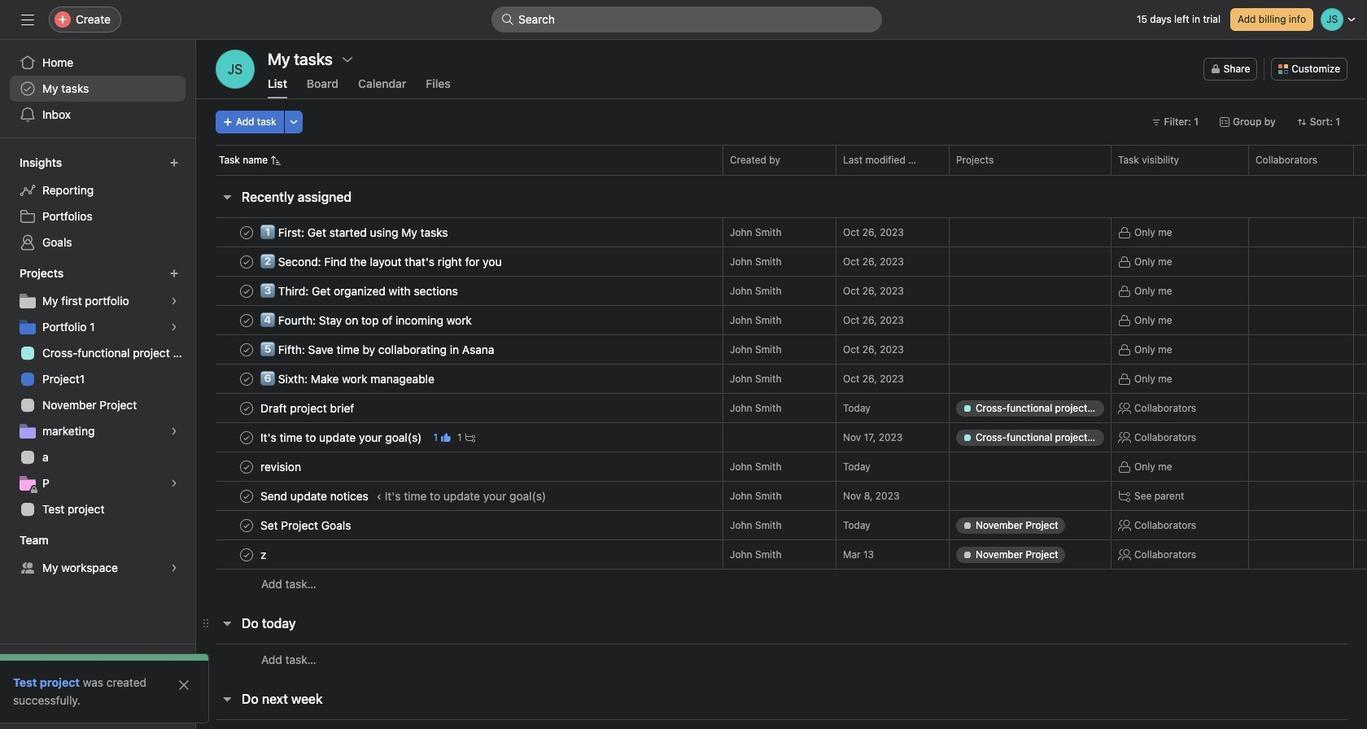 Task type: vqa. For each thing, say whether or not it's contained in the screenshot.
Add task
no



Task type: locate. For each thing, give the bounding box(es) containing it.
mark complete checkbox for the 5️⃣ fifth: save time by collaborating in asana cell
[[237, 340, 256, 359]]

Mark complete checkbox
[[237, 281, 256, 301], [237, 340, 256, 359], [237, 369, 256, 389], [237, 428, 256, 447], [237, 516, 256, 535], [237, 545, 256, 564]]

6 mark complete image from the top
[[237, 486, 256, 506]]

collapse task list for this group image
[[221, 190, 234, 203]]

task name text field for mark complete option inside revision cell
[[257, 459, 306, 475]]

mark complete checkbox inside revision cell
[[237, 457, 256, 476]]

mark complete image inside send update notices cell
[[237, 486, 256, 506]]

mark complete checkbox inside the 5️⃣ fifth: save time by collaborating in asana cell
[[237, 340, 256, 359]]

2 mark complete image from the top
[[237, 281, 256, 301]]

linked projects for 3️⃣ third: get organized with sections cell
[[949, 276, 1112, 306]]

row
[[196, 145, 1367, 175], [216, 174, 1367, 176], [196, 217, 1367, 247], [196, 247, 1367, 277], [196, 276, 1367, 306], [196, 305, 1367, 335], [196, 334, 1367, 365], [196, 364, 1367, 394], [196, 393, 1367, 423], [196, 422, 1367, 452], [196, 452, 1367, 482], [196, 481, 1367, 511], [196, 510, 1367, 540], [196, 540, 1367, 570], [196, 569, 1367, 599], [196, 644, 1367, 675], [196, 719, 1367, 729]]

5 mark complete checkbox from the top
[[237, 516, 256, 535]]

z cell
[[196, 540, 723, 570]]

collapse task list for this group image
[[221, 617, 234, 630], [221, 693, 234, 706]]

projects element
[[0, 259, 195, 526]]

mark complete checkbox inside the it's time to update your goal(s) cell
[[237, 428, 256, 447]]

mark complete checkbox inside z "cell"
[[237, 545, 256, 564]]

4 mark complete checkbox from the top
[[237, 428, 256, 447]]

mark complete image inside 4️⃣ fourth: stay on top of incoming work cell
[[237, 310, 256, 330]]

task name text field inside 3️⃣ third: get organized with sections 'cell'
[[257, 283, 463, 299]]

linked projects for send update notices cell
[[949, 481, 1112, 511]]

mark complete checkbox for set project goals cell
[[237, 516, 256, 535]]

3 task name text field from the top
[[257, 283, 463, 299]]

task name text field inside z "cell"
[[257, 546, 275, 563]]

7 mark complete image from the top
[[237, 516, 256, 535]]

mark complete image inside set project goals cell
[[237, 516, 256, 535]]

mark complete image inside revision cell
[[237, 457, 256, 476]]

mark complete image inside '2️⃣ second: find the layout that's right for you' cell
[[237, 252, 256, 271]]

mark complete checkbox inside 6️⃣ sixth: make work manageable cell
[[237, 369, 256, 389]]

9 task name text field from the top
[[257, 459, 306, 475]]

list box
[[492, 7, 882, 33]]

task name text field inside the it's time to update your goal(s) cell
[[257, 429, 427, 446]]

task name text field inside revision cell
[[257, 459, 306, 475]]

mark complete image inside z "cell"
[[237, 545, 256, 564]]

header recently assigned tree grid
[[196, 217, 1367, 599]]

1 task name text field from the top
[[257, 224, 453, 240]]

1 vertical spatial collapse task list for this group image
[[221, 693, 234, 706]]

6 task name text field from the top
[[257, 371, 439, 387]]

task name text field for mark complete option within the 4️⃣ fourth: stay on top of incoming work cell
[[257, 312, 477, 328]]

view profile settings image
[[216, 50, 255, 89]]

mark complete checkbox for 1️⃣ first: get started using my tasks cell
[[237, 223, 256, 242]]

mark complete checkbox inside '2️⃣ second: find the layout that's right for you' cell
[[237, 252, 256, 271]]

task name text field inside the 5️⃣ fifth: save time by collaborating in asana cell
[[257, 341, 499, 358]]

mark complete image for the 5️⃣ fifth: save time by collaborating in asana cell
[[237, 340, 256, 359]]

1 mark complete image from the top
[[237, 252, 256, 271]]

new insights image
[[169, 158, 179, 168]]

4️⃣ fourth: stay on top of incoming work cell
[[196, 305, 723, 335]]

task name text field inside 4️⃣ fourth: stay on top of incoming work cell
[[257, 312, 477, 328]]

6 mark complete checkbox from the top
[[237, 486, 256, 506]]

2 mark complete checkbox from the top
[[237, 252, 256, 271]]

10 task name text field from the top
[[257, 517, 356, 533]]

4 task name text field from the top
[[257, 312, 477, 328]]

2️⃣ second: find the layout that's right for you cell
[[196, 247, 723, 277]]

1 mark complete checkbox from the top
[[237, 223, 256, 242]]

mark complete checkbox for draft project brief cell at bottom
[[237, 398, 256, 418]]

mark complete checkbox inside 3️⃣ third: get organized with sections 'cell'
[[237, 281, 256, 301]]

4 mark complete image from the top
[[237, 457, 256, 476]]

2 collapse task list for this group image from the top
[[221, 693, 234, 706]]

3 mark complete image from the top
[[237, 310, 256, 330]]

mark complete image
[[237, 252, 256, 271], [237, 281, 256, 301], [237, 310, 256, 330], [237, 457, 256, 476], [237, 545, 256, 564]]

11 task name text field from the top
[[257, 546, 275, 563]]

Task name text field
[[257, 224, 453, 240], [257, 253, 507, 270], [257, 283, 463, 299], [257, 312, 477, 328], [257, 341, 499, 358], [257, 371, 439, 387], [257, 400, 359, 416], [257, 429, 427, 446], [257, 459, 306, 475], [257, 517, 356, 533], [257, 546, 275, 563]]

linked projects for 6️⃣ sixth: make work manageable cell
[[949, 364, 1112, 394]]

task name text field for mark complete checkbox inside z "cell"
[[257, 546, 275, 563]]

mark complete checkbox for 6️⃣ sixth: make work manageable cell
[[237, 369, 256, 389]]

task name text field inside draft project brief cell
[[257, 400, 359, 416]]

task name text field for mark complete option within draft project brief cell
[[257, 400, 359, 416]]

task name text field for mark complete option within the '2️⃣ second: find the layout that's right for you' cell
[[257, 253, 507, 270]]

1 mark complete checkbox from the top
[[237, 281, 256, 301]]

mark complete image inside 1️⃣ first: get started using my tasks cell
[[237, 223, 256, 242]]

2 task name text field from the top
[[257, 253, 507, 270]]

mark complete image inside 3️⃣ third: get organized with sections 'cell'
[[237, 281, 256, 301]]

set project goals cell
[[196, 510, 723, 540]]

1 subtask image
[[465, 433, 475, 442]]

mark complete image for set project goals cell
[[237, 516, 256, 535]]

5 mark complete image from the top
[[237, 428, 256, 447]]

3️⃣ third: get organized with sections cell
[[196, 276, 723, 306]]

7 task name text field from the top
[[257, 400, 359, 416]]

3 mark complete checkbox from the top
[[237, 369, 256, 389]]

mark complete checkbox inside 4️⃣ fourth: stay on top of incoming work cell
[[237, 310, 256, 330]]

3 mark complete image from the top
[[237, 369, 256, 389]]

linked projects for 1️⃣ first: get started using my tasks cell
[[949, 217, 1112, 247]]

3 mark complete checkbox from the top
[[237, 310, 256, 330]]

6 mark complete checkbox from the top
[[237, 545, 256, 564]]

5 mark complete image from the top
[[237, 545, 256, 564]]

4 mark complete image from the top
[[237, 398, 256, 418]]

mark complete checkbox for 3️⃣ third: get organized with sections 'cell'
[[237, 281, 256, 301]]

Mark complete checkbox
[[237, 223, 256, 242], [237, 252, 256, 271], [237, 310, 256, 330], [237, 398, 256, 418], [237, 457, 256, 476], [237, 486, 256, 506]]

mark complete checkbox for send update notices cell
[[237, 486, 256, 506]]

task name text field inside 6️⃣ sixth: make work manageable cell
[[257, 371, 439, 387]]

0 vertical spatial collapse task list for this group image
[[221, 617, 234, 630]]

mark complete image inside the 5️⃣ fifth: save time by collaborating in asana cell
[[237, 340, 256, 359]]

mark complete image for task name text box in z "cell"
[[237, 545, 256, 564]]

more actions image
[[289, 117, 298, 127]]

2 mark complete checkbox from the top
[[237, 340, 256, 359]]

close image
[[177, 679, 190, 692]]

2 mark complete image from the top
[[237, 340, 256, 359]]

linked projects for 5️⃣ fifth: save time by collaborating in asana cell
[[949, 334, 1112, 365]]

mark complete checkbox inside draft project brief cell
[[237, 398, 256, 418]]

task name text field for mark complete checkbox within the 6️⃣ sixth: make work manageable cell
[[257, 371, 439, 387]]

mark complete checkbox for 4️⃣ fourth: stay on top of incoming work cell
[[237, 310, 256, 330]]

show options image
[[341, 53, 354, 66]]

mark complete checkbox inside set project goals cell
[[237, 516, 256, 535]]

mark complete image for task name text box in 3️⃣ third: get organized with sections 'cell'
[[237, 281, 256, 301]]

task name text field inside 1️⃣ first: get started using my tasks cell
[[257, 224, 453, 240]]

mark complete image for 6️⃣ sixth: make work manageable cell
[[237, 369, 256, 389]]

5 task name text field from the top
[[257, 341, 499, 358]]

8 task name text field from the top
[[257, 429, 427, 446]]

5 mark complete checkbox from the top
[[237, 457, 256, 476]]

mark complete image for 1️⃣ first: get started using my tasks cell
[[237, 223, 256, 242]]

task name text field inside '2️⃣ second: find the layout that's right for you' cell
[[257, 253, 507, 270]]

task name text field inside set project goals cell
[[257, 517, 356, 533]]

mark complete image
[[237, 223, 256, 242], [237, 340, 256, 359], [237, 369, 256, 389], [237, 398, 256, 418], [237, 428, 256, 447], [237, 486, 256, 506], [237, 516, 256, 535]]

1 mark complete image from the top
[[237, 223, 256, 242]]

mark complete checkbox inside 1️⃣ first: get started using my tasks cell
[[237, 223, 256, 242]]

mark complete image inside draft project brief cell
[[237, 398, 256, 418]]

mark complete checkbox for '2️⃣ second: find the layout that's right for you' cell
[[237, 252, 256, 271]]

mark complete image for the it's time to update your goal(s) cell
[[237, 428, 256, 447]]

mark complete checkbox inside send update notices cell
[[237, 486, 256, 506]]

4 mark complete checkbox from the top
[[237, 398, 256, 418]]

mark complete image inside 6️⃣ sixth: make work manageable cell
[[237, 369, 256, 389]]



Task type: describe. For each thing, give the bounding box(es) containing it.
1 collapse task list for this group image from the top
[[221, 617, 234, 630]]

send update notices cell
[[196, 481, 723, 511]]

linked projects for revision cell
[[949, 452, 1112, 482]]

mark complete checkbox for revision cell
[[237, 457, 256, 476]]

task name text field for mark complete checkbox inside 3️⃣ third: get organized with sections 'cell'
[[257, 283, 463, 299]]

global element
[[0, 40, 195, 138]]

insights element
[[0, 148, 195, 259]]

task name text field for mark complete checkbox inside the set project goals cell
[[257, 517, 356, 533]]

task name text field for mark complete option in the 1️⃣ first: get started using my tasks cell
[[257, 224, 453, 240]]

revision cell
[[196, 452, 723, 482]]

mark complete image for task name text box in the 4️⃣ fourth: stay on top of incoming work cell
[[237, 310, 256, 330]]

mark complete image for draft project brief cell at bottom
[[237, 398, 256, 418]]

5️⃣ fifth: save time by collaborating in asana cell
[[196, 334, 723, 365]]

hide sidebar image
[[21, 13, 34, 26]]

1️⃣ first: get started using my tasks cell
[[196, 217, 723, 247]]

see details, my workspace image
[[169, 563, 179, 573]]

Task name text field
[[257, 488, 373, 504]]

prominent image
[[501, 13, 514, 26]]

task name text field for mark complete checkbox within the 5️⃣ fifth: save time by collaborating in asana cell
[[257, 341, 499, 358]]

see details, portfolio 1 image
[[169, 322, 179, 332]]

draft project brief cell
[[196, 393, 723, 423]]

new project or portfolio image
[[169, 269, 179, 278]]

creator for it's time to update your goal(s) cell
[[723, 422, 837, 452]]

mark complete image for send update notices cell
[[237, 486, 256, 506]]

task name text field for mark complete checkbox in the the it's time to update your goal(s) cell
[[257, 429, 427, 446]]

6️⃣ sixth: make work manageable cell
[[196, 364, 723, 394]]

linked projects for 2️⃣ second: find the layout that's right for you cell
[[949, 247, 1112, 277]]

linked projects for 4️⃣ fourth: stay on top of incoming work cell
[[949, 305, 1112, 335]]

mark complete image for task name text box inside the '2️⃣ second: find the layout that's right for you' cell
[[237, 252, 256, 271]]

mark complete checkbox for z "cell"
[[237, 545, 256, 564]]

see details, marketing image
[[169, 426, 179, 436]]

it's time to update your goal(s) cell
[[196, 422, 723, 452]]

teams element
[[0, 526, 195, 584]]

mark complete image for task name text box inside the revision cell
[[237, 457, 256, 476]]

mark complete checkbox for the it's time to update your goal(s) cell
[[237, 428, 256, 447]]

1 like. you liked this task image
[[441, 433, 451, 442]]

see details, p image
[[169, 478, 179, 488]]

see details, my first portfolio image
[[169, 296, 179, 306]]



